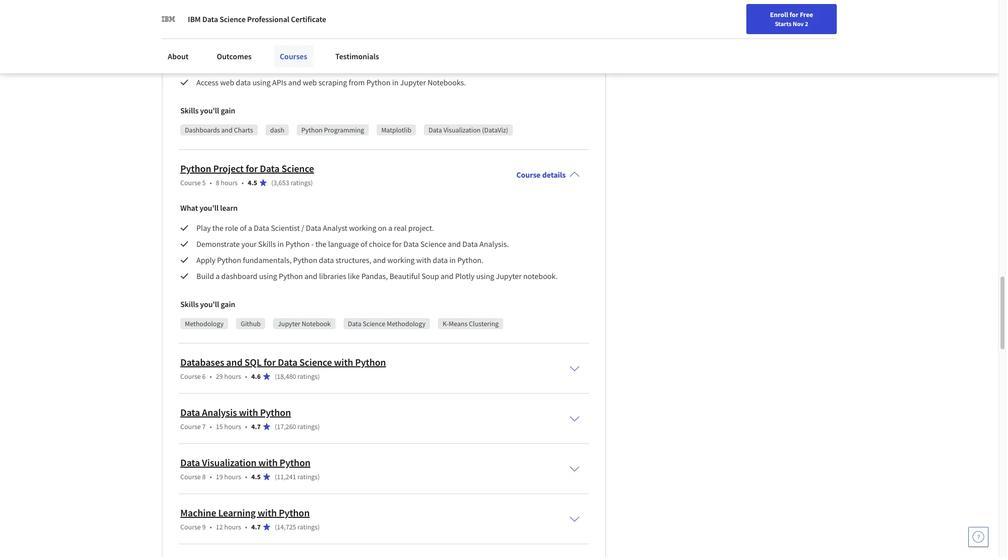Task type: locate. For each thing, give the bounding box(es) containing it.
4.5 for with
[[251, 473, 261, 482]]

outcomes
[[217, 51, 252, 61]]

1 horizontal spatial 8
[[216, 178, 219, 187]]

0 horizontal spatial of
[[240, 223, 246, 233]]

you'll
[[199, 9, 219, 19], [200, 105, 219, 115], [199, 203, 219, 213], [200, 299, 219, 309]]

course for data analysis with python
[[180, 422, 201, 431]]

libraries down the apply python fundamentals, python data structures, and working with data in python.
[[319, 271, 346, 281]]

( for project
[[271, 178, 273, 187]]

python
[[227, 29, 251, 39], [217, 45, 241, 55], [308, 61, 332, 71], [366, 77, 391, 87], [301, 126, 323, 135], [180, 162, 211, 175], [286, 239, 310, 249], [217, 255, 241, 265], [293, 255, 317, 265], [279, 271, 303, 281], [355, 356, 386, 369], [260, 406, 291, 419], [280, 457, 310, 469], [279, 507, 310, 519]]

soup
[[422, 271, 439, 281]]

1 skills you'll gain from the top
[[180, 105, 235, 115]]

0 vertical spatial what you'll learn
[[180, 9, 238, 19]]

pandas, for like
[[361, 271, 388, 281]]

)
[[311, 178, 313, 187], [318, 372, 320, 381], [318, 422, 320, 431], [318, 473, 320, 482], [318, 523, 320, 532]]

0 vertical spatial pandas,
[[389, 61, 416, 71]]

scientist
[[271, 223, 300, 233]]

course left "6"
[[180, 372, 201, 381]]

of left choice
[[361, 239, 367, 249]]

1 vertical spatial what
[[180, 203, 198, 213]]

with for data analysis with python
[[239, 406, 258, 419]]

0 horizontal spatial jupyter
[[278, 319, 300, 328]]

data visualization with python
[[180, 457, 310, 469]]

0 vertical spatial visualization
[[443, 126, 481, 135]]

programming
[[243, 45, 289, 55]]

gain up dashboards and charts
[[221, 105, 235, 115]]

1 apply from the top
[[196, 45, 215, 55]]

1 vertical spatial 4.7
[[251, 523, 261, 532]]

2 4.7 from the top
[[251, 523, 261, 532]]

( 17,260 ratings )
[[275, 422, 320, 431]]

apply
[[196, 45, 215, 55], [196, 255, 215, 265]]

help center image
[[972, 531, 984, 543]]

certificate
[[291, 14, 326, 24]]

what up play
[[180, 203, 198, 213]]

visualization up 19 at the bottom left of page
[[202, 457, 256, 469]]

1 vertical spatial of
[[361, 239, 367, 249]]

1 vertical spatial apply
[[196, 255, 215, 265]]

data
[[236, 77, 251, 87], [319, 255, 334, 265], [433, 255, 448, 265]]

( down python project for data science
[[271, 178, 273, 187]]

0 vertical spatial skills you'll gain
[[180, 105, 235, 115]]

libraries down branching,
[[334, 61, 361, 71]]

your inside find your new career link
[[734, 12, 747, 21]]

0 horizontal spatial beautiful
[[389, 271, 420, 281]]

course inside dropdown button
[[516, 170, 541, 180]]

jupyter left notebook. at the right of page
[[496, 271, 522, 281]]

python.
[[457, 255, 483, 265]]

methodology
[[185, 319, 224, 328], [387, 319, 426, 328]]

python left programming
[[301, 126, 323, 135]]

plotly
[[455, 271, 474, 281]]

for inside enroll for free starts nov 2
[[790, 10, 798, 19]]

pandas,
[[389, 61, 416, 71], [361, 271, 388, 281]]

2 apply from the top
[[196, 255, 215, 265]]

14,725
[[277, 523, 296, 532]]

4.5 down data visualization with python link
[[251, 473, 261, 482]]

1 vertical spatial what you'll learn
[[180, 203, 238, 213]]

and down the &
[[445, 61, 458, 71]]

0 vertical spatial libraries
[[334, 61, 361, 71]]

0 horizontal spatial working
[[349, 223, 376, 233]]

you'll up describe
[[199, 9, 219, 19]]

what right the ibm icon
[[180, 9, 198, 19]]

your for find
[[734, 12, 747, 21]]

working down choice
[[387, 255, 415, 265]]

visualization left (dataviz)
[[443, 126, 481, 135]]

english
[[806, 11, 830, 21]]

you'll down build
[[200, 299, 219, 309]]

0 vertical spatial your
[[734, 12, 747, 21]]

2 horizontal spatial a
[[388, 223, 392, 233]]

demonstrate your skills in python - the language of choice for data science and data analysis.
[[196, 239, 510, 249]]

1 methodology from the left
[[185, 319, 224, 328]]

) right the 14,725
[[318, 523, 320, 532]]

skills for dashboard
[[180, 299, 199, 309]]

-
[[311, 239, 314, 249]]

python programming
[[301, 126, 364, 135]]

1 vertical spatial working
[[387, 255, 415, 265]]

hours for project
[[221, 178, 238, 187]]

apply python fundamentals, python data structures, and working with data in python.
[[196, 255, 483, 265]]

data down the certificate
[[309, 29, 324, 39]]

1 horizontal spatial methodology
[[387, 319, 426, 328]]

and right apis
[[288, 77, 301, 87]]

) for machine learning with python
[[318, 523, 320, 532]]

python down fundamentals,
[[279, 271, 303, 281]]

0 vertical spatial 4.7
[[251, 422, 261, 431]]

course left details
[[516, 170, 541, 180]]

skills you'll gain
[[180, 105, 235, 115], [180, 299, 235, 309]]

beautiful
[[459, 61, 490, 71], [389, 271, 420, 281]]

skills down build
[[180, 299, 199, 309]]

0 horizontal spatial web
[[220, 77, 234, 87]]

) right 17,260
[[318, 422, 320, 431]]

0 vertical spatial 8
[[216, 178, 219, 187]]

hours right 15
[[224, 422, 241, 431]]

1 vertical spatial visualization
[[202, 457, 256, 469]]

1 what from the top
[[180, 9, 198, 19]]

0 vertical spatial of
[[240, 223, 246, 233]]

a
[[248, 223, 252, 233], [388, 223, 392, 233], [216, 271, 220, 281]]

1 horizontal spatial pandas,
[[389, 61, 416, 71]]

1 horizontal spatial visualization
[[443, 126, 481, 135]]

python down "as" at the left top of page
[[366, 77, 391, 87]]

skills you'll gain up dashboards
[[180, 105, 235, 115]]

hours right 19 at the bottom left of page
[[224, 473, 241, 482]]

with
[[416, 255, 431, 265], [334, 356, 353, 369], [239, 406, 258, 419], [258, 457, 278, 469], [258, 507, 277, 519]]

• down python project for data science
[[242, 178, 244, 187]]

2 skills you'll gain from the top
[[180, 299, 235, 309]]

1 what you'll learn from the top
[[180, 9, 238, 19]]

( down machine learning with python
[[275, 523, 277, 532]]

6
[[202, 372, 206, 381]]

4.5
[[248, 178, 257, 187], [251, 473, 261, 482]]

apply for apply python programming logic using branching, loops, functions, objects & classes.
[[196, 45, 215, 55]]

hours for and
[[224, 372, 241, 381]]

1 learn from the top
[[220, 9, 238, 19]]

for up nov on the top
[[790, 10, 798, 19]]

2 vertical spatial jupyter
[[278, 319, 300, 328]]

learn
[[220, 9, 238, 19], [220, 203, 238, 213]]

course left 5
[[180, 178, 201, 187]]

science
[[220, 14, 246, 24], [281, 162, 314, 175], [420, 239, 446, 249], [363, 319, 385, 328], [299, 356, 332, 369]]

python down "data science methodology"
[[355, 356, 386, 369]]

) for data visualization with python
[[318, 473, 320, 482]]

1 horizontal spatial working
[[387, 255, 415, 265]]

demonstrate down role
[[196, 239, 240, 249]]

skills you'll gain for access
[[180, 105, 235, 115]]

with for machine learning with python
[[258, 507, 277, 519]]

what you'll learn for build
[[180, 203, 238, 213]]

course for machine learning with python
[[180, 523, 201, 532]]

learn up role
[[220, 203, 238, 213]]

learn for dashboard
[[220, 203, 238, 213]]

using for in
[[288, 61, 306, 71]]

career
[[763, 12, 783, 21]]

analysis.
[[479, 239, 509, 249]]

/
[[301, 223, 304, 233]]

) for python project for data science
[[311, 178, 313, 187]]

2 vertical spatial skills
[[180, 299, 199, 309]]

gain for dashboard
[[221, 299, 235, 309]]

describe python basics including data types, expressions, variables, and data structures.
[[196, 29, 495, 39]]

skills
[[180, 105, 199, 115], [258, 239, 276, 249], [180, 299, 199, 309]]

ratings right 18,480
[[298, 372, 318, 381]]

outcomes link
[[211, 45, 258, 67]]

methodology left "k-"
[[387, 319, 426, 328]]

1 vertical spatial demonstrate
[[196, 239, 240, 249]]

python project for data science
[[180, 162, 314, 175]]

( 11,241 ratings )
[[275, 473, 320, 482]]

2 demonstrate from the top
[[196, 239, 240, 249]]

ratings for data visualization with python
[[298, 473, 318, 482]]

0 horizontal spatial data
[[236, 77, 251, 87]]

in left python.
[[449, 255, 456, 265]]

ratings right the 14,725
[[298, 523, 318, 532]]

in up apis
[[280, 61, 287, 71]]

a right on
[[388, 223, 392, 233]]

• right 9
[[210, 523, 212, 532]]

4.7 down machine learning with python link
[[251, 523, 261, 532]]

proficiency
[[241, 61, 279, 71]]

data up soup
[[433, 255, 448, 265]]

with for data visualization with python
[[258, 457, 278, 469]]

programming
[[324, 126, 364, 135]]

( down data visualization with python link
[[275, 473, 277, 482]]

2 what you'll learn from the top
[[180, 203, 238, 213]]

) for data analysis with python
[[318, 422, 320, 431]]

jupyter down the numpy,
[[400, 77, 426, 87]]

visualization
[[443, 126, 481, 135], [202, 457, 256, 469]]

machine
[[180, 507, 216, 519]]

1 vertical spatial jupyter
[[496, 271, 522, 281]]

web right the access
[[220, 77, 234, 87]]

1 vertical spatial beautiful
[[389, 271, 420, 281]]

) right 18,480
[[318, 372, 320, 381]]

python down describe
[[217, 45, 241, 55]]

what for access web data using apis and web scraping from python in jupyter notebooks.
[[180, 9, 198, 19]]

real
[[394, 223, 407, 233]]

for down real
[[392, 239, 402, 249]]

build
[[196, 271, 214, 281]]

project.
[[408, 223, 434, 233]]

) right 3,653
[[311, 178, 313, 187]]

your for demonstrate
[[241, 239, 257, 249]]

1 horizontal spatial web
[[303, 77, 317, 87]]

0 vertical spatial learn
[[220, 9, 238, 19]]

0 horizontal spatial 8
[[202, 473, 206, 482]]

hours down the project
[[221, 178, 238, 187]]

data analysis with python link
[[180, 406, 291, 419]]

python up the ( 14,725 ratings ) on the left of the page
[[279, 507, 310, 519]]

apply for apply python fundamentals, python data structures, and working with data in python.
[[196, 255, 215, 265]]

None search field
[[143, 6, 384, 26]]

7
[[202, 422, 206, 431]]

( down databases and sql for data science with python
[[275, 372, 277, 381]]

python up 17,260
[[260, 406, 291, 419]]

course
[[516, 170, 541, 180], [180, 178, 201, 187], [180, 372, 201, 381], [180, 422, 201, 431], [180, 473, 201, 482], [180, 523, 201, 532]]

ratings right 17,260
[[298, 422, 318, 431]]

2 web from the left
[[303, 77, 317, 87]]

classes.
[[460, 45, 487, 55]]

1 vertical spatial 4.5
[[251, 473, 261, 482]]

of right role
[[240, 223, 246, 233]]

access web data using apis and web scraping from python in jupyter notebooks.
[[196, 77, 469, 87]]

2 gain from the top
[[221, 299, 235, 309]]

( down data analysis with python
[[275, 422, 277, 431]]

• right 5
[[210, 178, 212, 187]]

ibm image
[[162, 12, 176, 26]]

0 horizontal spatial visualization
[[202, 457, 256, 469]]

0 horizontal spatial methodology
[[185, 319, 224, 328]]

logic
[[290, 45, 307, 55]]

1 vertical spatial libraries
[[319, 271, 346, 281]]

working up demonstrate your skills in python - the language of choice for data science and data analysis. at the top
[[349, 223, 376, 233]]

0 horizontal spatial a
[[216, 271, 220, 281]]

4.7 down data analysis with python
[[251, 422, 261, 431]]

1 vertical spatial 8
[[202, 473, 206, 482]]

the right -
[[315, 239, 326, 249]]

course for python project for data science
[[180, 178, 201, 187]]

apply up build
[[196, 255, 215, 265]]

using down fundamentals,
[[259, 271, 277, 281]]

apply down describe
[[196, 45, 215, 55]]

4.7
[[251, 422, 261, 431], [251, 523, 261, 532]]

1 4.7 from the top
[[251, 422, 261, 431]]

language
[[328, 239, 359, 249]]

data science methodology
[[348, 319, 426, 328]]

what you'll learn up describe
[[180, 9, 238, 19]]

0 horizontal spatial pandas,
[[361, 271, 388, 281]]

1 vertical spatial gain
[[221, 299, 235, 309]]

numpy,
[[417, 61, 443, 71]]

3,653
[[273, 178, 289, 187]]

0 vertical spatial apply
[[196, 45, 215, 55]]

0 vertical spatial 4.5
[[248, 178, 257, 187]]

1 horizontal spatial data
[[319, 255, 334, 265]]

basics
[[253, 29, 274, 39]]

1 vertical spatial skills you'll gain
[[180, 299, 235, 309]]

and down choice
[[373, 255, 386, 265]]

hours right 12 on the bottom
[[224, 523, 241, 532]]

describe
[[196, 29, 226, 39]]

jupyter
[[400, 77, 426, 87], [496, 271, 522, 281], [278, 319, 300, 328]]

1 demonstrate from the top
[[196, 61, 240, 71]]

data up 3,653
[[260, 162, 280, 175]]

•
[[210, 178, 212, 187], [242, 178, 244, 187], [210, 372, 212, 381], [245, 372, 247, 381], [210, 422, 212, 431], [245, 422, 247, 431], [210, 473, 212, 482], [245, 473, 247, 482], [210, 523, 212, 532], [245, 523, 247, 532]]

databases and sql for data science with python link
[[180, 356, 386, 369]]

) for databases and sql for data science with python
[[318, 372, 320, 381]]

4.7 for analysis
[[251, 422, 261, 431]]

1 horizontal spatial your
[[734, 12, 747, 21]]

5
[[202, 178, 206, 187]]

0 vertical spatial beautiful
[[459, 61, 490, 71]]

gain
[[221, 105, 235, 115], [221, 299, 235, 309]]

1 horizontal spatial jupyter
[[400, 77, 426, 87]]

1 vertical spatial learn
[[220, 203, 238, 213]]

0 vertical spatial working
[[349, 223, 376, 233]]

1 vertical spatial pandas,
[[361, 271, 388, 281]]

1 vertical spatial the
[[315, 239, 326, 249]]

0 horizontal spatial your
[[241, 239, 257, 249]]

github
[[241, 319, 261, 328]]

data down "proficiency"
[[236, 77, 251, 87]]

learn up describe
[[220, 9, 238, 19]]

and up python.
[[448, 239, 461, 249]]

0 horizontal spatial the
[[212, 223, 223, 233]]

( for analysis
[[275, 422, 277, 431]]

k-means clustering
[[443, 319, 499, 328]]

0 vertical spatial gain
[[221, 105, 235, 115]]

python down -
[[293, 255, 317, 265]]

you'll up play
[[199, 203, 219, 213]]

0 vertical spatial what
[[180, 9, 198, 19]]

1 horizontal spatial the
[[315, 239, 326, 249]]

1 gain from the top
[[221, 105, 235, 115]]

2 what from the top
[[180, 203, 198, 213]]

&
[[453, 45, 458, 55]]

1 vertical spatial your
[[241, 239, 257, 249]]

a right role
[[248, 223, 252, 233]]

course left 9
[[180, 523, 201, 532]]

using down logic
[[288, 61, 306, 71]]

k-
[[443, 319, 449, 328]]

8 left 19 at the bottom left of page
[[202, 473, 206, 482]]

2 learn from the top
[[220, 203, 238, 213]]

0 vertical spatial skills
[[180, 105, 199, 115]]

the left role
[[212, 223, 223, 233]]

• down machine learning with python link
[[245, 523, 247, 532]]

your up fundamentals,
[[241, 239, 257, 249]]

data down language
[[319, 255, 334, 265]]

0 vertical spatial demonstrate
[[196, 61, 240, 71]]

python up outcomes
[[227, 29, 251, 39]]

what you'll learn for access
[[180, 9, 238, 19]]

gain down dashboard
[[221, 299, 235, 309]]



Task type: vqa. For each thing, say whether or not it's contained in the screenshot.
Learning
yes



Task type: describe. For each thing, give the bounding box(es) containing it.
dashboards
[[185, 126, 220, 135]]

( for learning
[[275, 523, 277, 532]]

about link
[[162, 45, 195, 67]]

15
[[216, 422, 223, 431]]

• left 19 at the bottom left of page
[[210, 473, 212, 482]]

data left scientist
[[254, 223, 269, 233]]

2 methodology from the left
[[387, 319, 426, 328]]

data down project.
[[403, 239, 419, 249]]

enroll
[[770, 10, 788, 19]]

functions,
[[390, 45, 425, 55]]

29
[[216, 372, 223, 381]]

access
[[196, 77, 218, 87]]

testimonials
[[335, 51, 379, 61]]

9
[[202, 523, 206, 532]]

2 horizontal spatial data
[[433, 255, 448, 265]]

data up course 8 • 19 hours •
[[180, 457, 200, 469]]

course details button
[[508, 156, 588, 194]]

using right logic
[[308, 45, 326, 55]]

science down project.
[[420, 239, 446, 249]]

17,260
[[277, 422, 296, 431]]

learning
[[218, 507, 256, 519]]

what for build a dashboard using python and libraries like pandas, beautiful soup and plotly using jupyter notebook.
[[180, 203, 198, 213]]

visualization for (dataviz)
[[443, 126, 481, 135]]

professional
[[247, 14, 289, 24]]

1 horizontal spatial of
[[361, 239, 367, 249]]

data right the notebook
[[348, 319, 361, 328]]

you'll for dashboards and charts
[[200, 105, 219, 115]]

python left -
[[286, 239, 310, 249]]

1 horizontal spatial beautiful
[[459, 61, 490, 71]]

ratings for machine learning with python
[[298, 523, 318, 532]]

english button
[[788, 0, 848, 33]]

dash
[[270, 126, 284, 135]]

analysis
[[202, 406, 237, 419]]

apply python programming logic using branching, loops, functions, objects & classes.
[[196, 45, 487, 55]]

testimonials link
[[329, 45, 385, 67]]

means
[[449, 319, 468, 328]]

choice
[[369, 239, 391, 249]]

enroll for free starts nov 2
[[770, 10, 813, 28]]

data up 18,480
[[278, 356, 297, 369]]

course 6 • 29 hours •
[[180, 372, 247, 381]]

demonstrate proficiency in using python libraries such as pandas, numpy, and beautiful soup.
[[196, 61, 511, 71]]

types,
[[326, 29, 347, 39]]

science up ( 3,653 ratings )
[[281, 162, 314, 175]]

( for and
[[275, 372, 277, 381]]

in down scientist
[[278, 239, 284, 249]]

analyst
[[323, 223, 347, 233]]

machine learning with python link
[[180, 507, 310, 519]]

( 3,653 ratings )
[[271, 178, 313, 187]]

databases and sql for data science with python
[[180, 356, 386, 369]]

apis
[[272, 77, 287, 87]]

starts
[[775, 20, 791, 28]]

• down data analysis with python link
[[245, 422, 247, 431]]

1 web from the left
[[220, 77, 234, 87]]

course for data visualization with python
[[180, 473, 201, 482]]

data right /
[[306, 223, 321, 233]]

python up dashboard
[[217, 255, 241, 265]]

hours for analysis
[[224, 422, 241, 431]]

data visualization with python link
[[180, 457, 310, 469]]

visualization for with
[[202, 457, 256, 469]]

you'll for describe python basics including data types, expressions, variables, and data structures.
[[199, 9, 219, 19]]

hours for visualization
[[224, 473, 241, 482]]

python up 5
[[180, 162, 211, 175]]

and down -
[[305, 271, 317, 281]]

machine learning with python
[[180, 507, 310, 519]]

python up ( 11,241 ratings )
[[280, 457, 310, 469]]

hours for learning
[[224, 523, 241, 532]]

courses
[[280, 51, 307, 61]]

in down functions,
[[392, 77, 398, 87]]

notebook.
[[523, 271, 558, 281]]

for right the project
[[246, 162, 258, 175]]

nov
[[793, 20, 804, 28]]

• right "7"
[[210, 422, 212, 431]]

details
[[542, 170, 566, 180]]

12
[[216, 523, 223, 532]]

branching,
[[328, 45, 364, 55]]

course 8 • 19 hours •
[[180, 473, 247, 482]]

from
[[349, 77, 365, 87]]

• down data visualization with python link
[[245, 473, 247, 482]]

loops,
[[366, 45, 388, 55]]

and up objects
[[426, 29, 439, 39]]

fundamentals,
[[243, 255, 292, 265]]

play
[[196, 223, 211, 233]]

python project for data science link
[[180, 162, 314, 175]]

4.7 for learning
[[251, 523, 261, 532]]

soup.
[[492, 61, 511, 71]]

sql
[[244, 356, 262, 369]]

demonstrate for demonstrate proficiency in using python libraries such as pandas, numpy, and beautiful soup.
[[196, 61, 240, 71]]

course 9 • 12 hours •
[[180, 523, 247, 532]]

science down the build a dashboard using python and libraries like pandas, beautiful soup and plotly using jupyter notebook.
[[363, 319, 385, 328]]

for right sql
[[264, 356, 276, 369]]

build a dashboard using python and libraries like pandas, beautiful soup and plotly using jupyter notebook.
[[196, 271, 558, 281]]

project
[[213, 162, 244, 175]]

gain for data
[[221, 105, 235, 115]]

clustering
[[469, 319, 499, 328]]

you'll for methodology
[[200, 299, 219, 309]]

data right matplotlib
[[428, 126, 442, 135]]

structures.
[[458, 29, 495, 39]]

learn for data
[[220, 9, 238, 19]]

including
[[276, 29, 307, 39]]

notebooks.
[[427, 77, 466, 87]]

demonstrate for demonstrate your skills in python - the language of choice for data science and data analysis.
[[196, 239, 240, 249]]

18,480
[[277, 372, 296, 381]]

( 18,480 ratings )
[[275, 372, 320, 381]]

• right "6"
[[210, 372, 212, 381]]

jupyter notebook
[[278, 319, 331, 328]]

data up python.
[[462, 239, 478, 249]]

0 vertical spatial the
[[212, 223, 223, 233]]

and left sql
[[226, 356, 243, 369]]

and left charts
[[221, 126, 233, 135]]

(dataviz)
[[482, 126, 508, 135]]

and right soup
[[441, 271, 454, 281]]

role
[[225, 223, 238, 233]]

using right plotly
[[476, 271, 494, 281]]

structures,
[[335, 255, 371, 265]]

find
[[720, 12, 733, 21]]

19
[[216, 473, 223, 482]]

ratings for python project for data science
[[291, 178, 311, 187]]

data up course 7 • 15 hours •
[[180, 406, 200, 419]]

( 14,725 ratings )
[[275, 523, 320, 532]]

data up the &
[[441, 29, 456, 39]]

such
[[363, 61, 378, 71]]

ibm data science professional certificate
[[188, 14, 326, 24]]

2 horizontal spatial jupyter
[[496, 271, 522, 281]]

python up 'scraping'
[[308, 61, 332, 71]]

skills you'll gain for build
[[180, 299, 235, 309]]

play the role of a data scientist / data analyst working on a real project.
[[196, 223, 434, 233]]

( for visualization
[[275, 473, 277, 482]]

1 horizontal spatial a
[[248, 223, 252, 233]]

science up the ( 18,480 ratings )
[[299, 356, 332, 369]]

using for data
[[252, 77, 271, 87]]

• left the 4.6
[[245, 372, 247, 381]]

ratings for databases and sql for data science with python
[[298, 372, 318, 381]]

4.5 for for
[[248, 178, 257, 187]]

courses link
[[274, 45, 313, 67]]

ratings for data analysis with python
[[298, 422, 318, 431]]

on
[[378, 223, 387, 233]]

find your new career
[[720, 12, 783, 21]]

course for databases and sql for data science with python
[[180, 372, 201, 381]]

science up describe
[[220, 14, 246, 24]]

0 vertical spatial jupyter
[[400, 77, 426, 87]]

11,241
[[277, 473, 296, 482]]

2
[[805, 20, 808, 28]]

course 7 • 15 hours •
[[180, 422, 247, 431]]

pandas, for as
[[389, 61, 416, 71]]

data up describe
[[202, 14, 218, 24]]

objects
[[426, 45, 452, 55]]

using for dashboard
[[259, 271, 277, 281]]

free
[[800, 10, 813, 19]]

1 vertical spatial skills
[[258, 239, 276, 249]]

as
[[380, 61, 387, 71]]

variables,
[[392, 29, 425, 39]]

skills for data
[[180, 105, 199, 115]]

expressions,
[[349, 29, 390, 39]]



